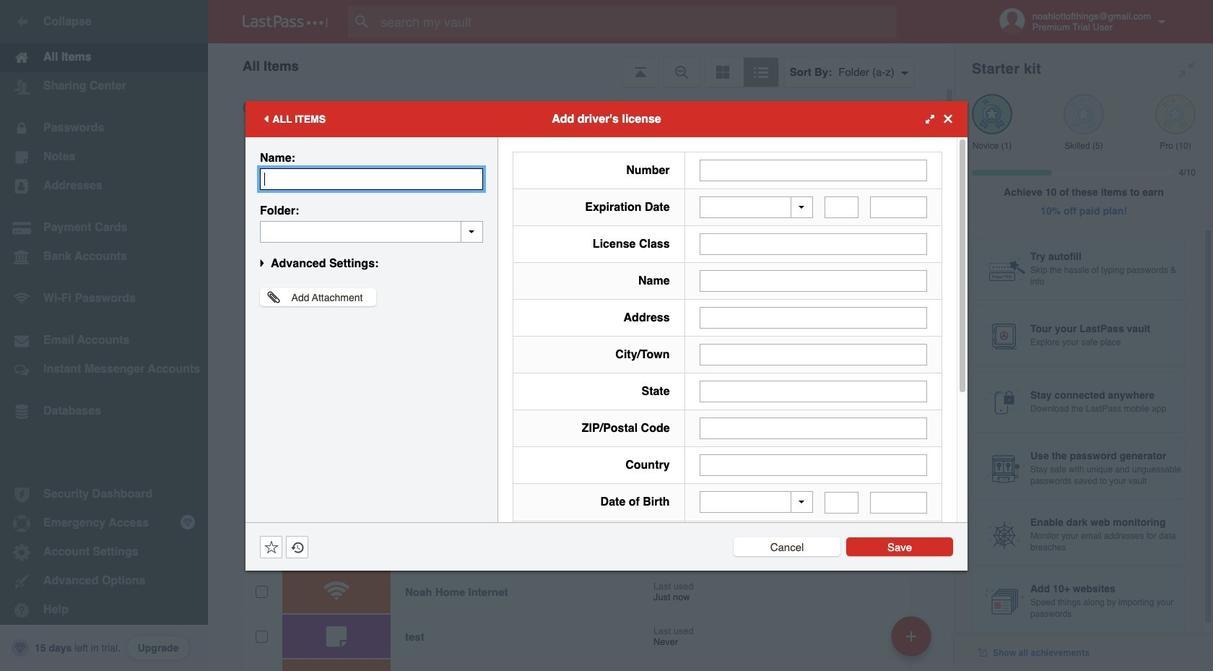 Task type: describe. For each thing, give the bounding box(es) containing it.
new item navigation
[[886, 612, 941, 671]]

main navigation navigation
[[0, 0, 208, 671]]

new item image
[[907, 631, 917, 641]]

vault options navigation
[[208, 43, 955, 87]]



Task type: vqa. For each thing, say whether or not it's contained in the screenshot.
caret right IMAGE
no



Task type: locate. For each thing, give the bounding box(es) containing it.
None text field
[[260, 168, 483, 190], [825, 197, 859, 218], [871, 197, 928, 218], [700, 270, 928, 292], [700, 307, 928, 329], [700, 344, 928, 366], [260, 168, 483, 190], [825, 197, 859, 218], [871, 197, 928, 218], [700, 270, 928, 292], [700, 307, 928, 329], [700, 344, 928, 366]]

lastpass image
[[243, 15, 328, 28]]

None text field
[[700, 159, 928, 181], [260, 221, 483, 242], [700, 233, 928, 255], [700, 381, 928, 402], [700, 418, 928, 439], [700, 454, 928, 476], [825, 492, 859, 513], [871, 492, 928, 513], [700, 159, 928, 181], [260, 221, 483, 242], [700, 233, 928, 255], [700, 381, 928, 402], [700, 418, 928, 439], [700, 454, 928, 476], [825, 492, 859, 513], [871, 492, 928, 513]]

search my vault text field
[[348, 6, 925, 38]]

dialog
[[246, 101, 968, 671]]

Search search field
[[348, 6, 925, 38]]



